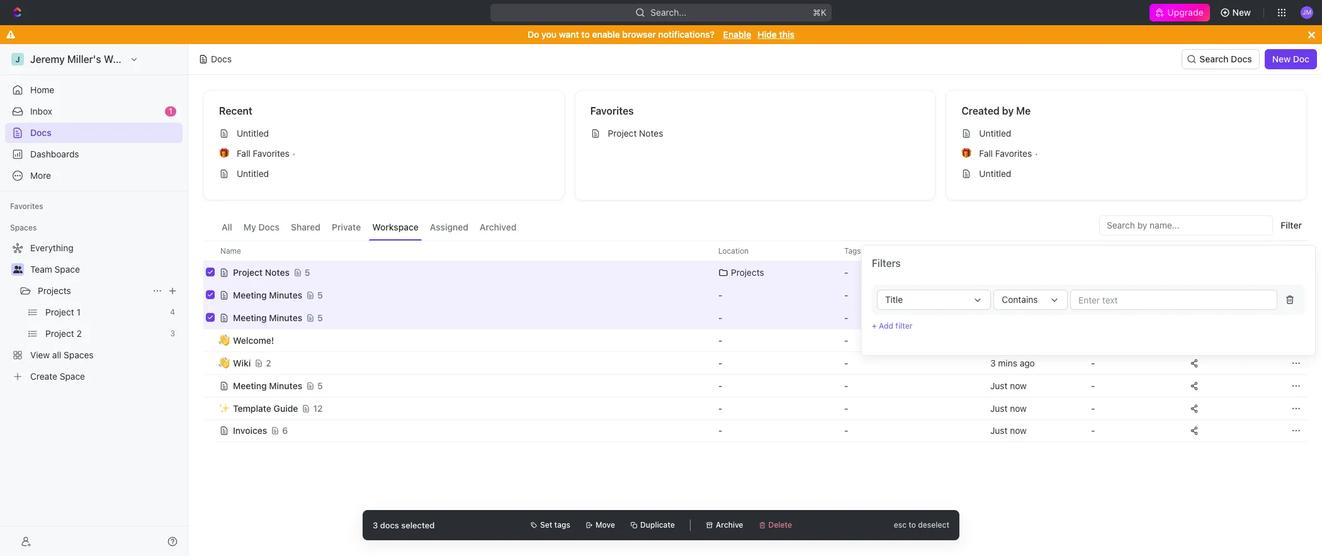 Task type: describe. For each thing, give the bounding box(es) containing it.
updated
[[1009, 246, 1039, 255]]

delete button
[[753, 518, 797, 533]]

3 just now from the top
[[991, 425, 1027, 436]]

filters
[[872, 258, 901, 269]]

favorites button
[[5, 199, 48, 214]]

guide
[[274, 403, 298, 413]]

sidebar navigation
[[0, 44, 188, 556]]

12
[[313, 403, 323, 413]]

archive button
[[701, 518, 748, 533]]

wiki
[[233, 357, 251, 368]]

just now for minutes
[[991, 380, 1027, 391]]

browser
[[622, 29, 656, 40]]

0 horizontal spatial notes
[[265, 267, 290, 277]]

this
[[779, 29, 795, 40]]

template
[[233, 403, 271, 413]]

1 horizontal spatial project
[[608, 128, 637, 139]]

archive
[[716, 520, 743, 530]]

1 vertical spatial to
[[909, 520, 916, 530]]

now for guide
[[1010, 403, 1027, 413]]

3 mins ago for 'row' containing wiki
[[991, 357, 1035, 368]]

duplicate
[[640, 520, 675, 530]]

notifications?
[[658, 29, 715, 40]]

row containing name
[[203, 241, 1307, 261]]

4 row from the top
[[203, 305, 1307, 330]]

• for recent
[[292, 148, 296, 158]]

docs inside button
[[258, 222, 280, 232]]

projects inside tree
[[38, 285, 71, 296]]

2
[[266, 357, 271, 368]]

now for minutes
[[1010, 380, 1027, 391]]

• for created by me
[[1035, 148, 1039, 158]]

all button
[[219, 215, 235, 241]]

hide
[[758, 29, 777, 40]]

duplicate button
[[625, 518, 680, 533]]

date viewed
[[1091, 246, 1135, 255]]

⌘k
[[813, 7, 827, 18]]

location
[[718, 246, 749, 255]]

fall favorites • for created by me
[[979, 148, 1039, 159]]

contains
[[1002, 294, 1038, 305]]

my
[[244, 222, 256, 232]]

1 horizontal spatial project notes
[[608, 128, 663, 139]]

row containing welcome!
[[203, 329, 1307, 352]]

created
[[962, 105, 1000, 116]]

+
[[872, 321, 877, 331]]

home link
[[5, 80, 183, 100]]

fall favorites • for recent
[[237, 148, 296, 159]]

viewed
[[1110, 246, 1135, 255]]

just for minutes
[[991, 380, 1008, 391]]

upgrade link
[[1150, 4, 1210, 21]]

search
[[1200, 54, 1229, 64]]

want
[[559, 29, 579, 40]]

new doc
[[1272, 54, 1310, 64]]

1 minutes from the top
[[269, 289, 302, 300]]

docs link
[[5, 123, 183, 143]]

team
[[30, 264, 52, 275]]

3 docs selected
[[373, 520, 435, 530]]

title
[[885, 294, 903, 305]]

Search by name... text field
[[1107, 216, 1266, 235]]

template guide
[[233, 403, 298, 413]]

selected
[[401, 520, 435, 530]]

dashboards
[[30, 149, 79, 159]]

welcome!
[[233, 335, 274, 345]]

space
[[55, 264, 80, 275]]

date for date viewed
[[1091, 246, 1108, 255]]

filter button
[[1276, 215, 1307, 236]]

inbox
[[30, 106, 52, 116]]

fall for recent
[[237, 148, 250, 159]]

my docs button
[[240, 215, 283, 241]]

title button
[[877, 290, 991, 310]]

sharing
[[1192, 246, 1219, 255]]

assigned
[[430, 222, 468, 232]]

workspace
[[372, 222, 419, 232]]

by
[[1002, 105, 1014, 116]]

contains button
[[994, 290, 1068, 310]]

docs
[[380, 520, 399, 530]]

my docs
[[244, 222, 280, 232]]

0 vertical spatial notes
[[639, 128, 663, 139]]

1 vertical spatial project
[[233, 267, 263, 277]]

esc to deselect
[[894, 520, 950, 530]]

new for new doc
[[1272, 54, 1291, 64]]

deselect
[[918, 520, 950, 530]]

invoices
[[233, 425, 267, 436]]

archived
[[480, 222, 517, 232]]

3 row from the top
[[203, 282, 1307, 308]]

assigned button
[[427, 215, 472, 241]]

doc
[[1293, 54, 1310, 64]]

2 minutes from the top
[[269, 312, 302, 323]]

shared button
[[288, 215, 324, 241]]

row containing project notes
[[203, 260, 1307, 285]]

docs up recent
[[211, 54, 232, 64]]

2 meeting minutes from the top
[[233, 312, 302, 323]]

team space
[[30, 264, 80, 275]]

row containing wiki
[[203, 350, 1307, 376]]

add
[[879, 321, 894, 331]]

row containing invoices
[[203, 418, 1307, 443]]

6
[[282, 425, 288, 436]]

private
[[332, 222, 361, 232]]



Task type: locate. For each thing, give the bounding box(es) containing it.
1 horizontal spatial fall favorites •
[[979, 148, 1039, 159]]

docs inside sidebar navigation
[[30, 127, 51, 138]]

tab list containing all
[[219, 215, 520, 241]]

docs inside button
[[1231, 54, 1252, 64]]

search docs
[[1200, 54, 1252, 64]]

untitled link
[[214, 123, 554, 144], [957, 123, 1297, 144], [214, 164, 554, 184], [957, 164, 1297, 184]]

1 fall favorites • from the left
[[237, 148, 296, 159]]

3 mins ago for third 'row' from the top
[[991, 289, 1035, 300]]

docs
[[211, 54, 232, 64], [1231, 54, 1252, 64], [30, 127, 51, 138], [258, 222, 280, 232]]

user group image
[[13, 266, 22, 273]]

3 mins ago
[[991, 289, 1035, 300], [991, 312, 1035, 323], [991, 357, 1035, 368]]

0 horizontal spatial fall
[[237, 148, 250, 159]]

1 now from the top
[[1010, 380, 1027, 391]]

enable
[[592, 29, 620, 40]]

team space link
[[30, 259, 180, 280]]

docs right my
[[258, 222, 280, 232]]

new for new
[[1233, 7, 1251, 18]]

projects
[[731, 267, 764, 277], [38, 285, 71, 296]]

project notes link
[[585, 123, 925, 144]]

3 mins ago for fourth 'row' from the top of the page
[[991, 312, 1035, 323]]

0 vertical spatial ago
[[1020, 289, 1035, 300]]

tab list
[[219, 215, 520, 241]]

welcome! button
[[219, 329, 703, 352]]

private button
[[329, 215, 364, 241]]

archived button
[[477, 215, 520, 241]]

3 3 mins ago from the top
[[991, 357, 1035, 368]]

0 horizontal spatial project notes
[[233, 267, 290, 277]]

row containing template guide
[[203, 396, 1307, 421]]

column header
[[203, 241, 217, 261]]

6 row from the top
[[203, 350, 1307, 376]]

2 fall favorites • from the left
[[979, 148, 1039, 159]]

0 vertical spatial now
[[1010, 380, 1027, 391]]

docs right search
[[1231, 54, 1252, 64]]

0 vertical spatial just
[[991, 380, 1008, 391]]

enable
[[723, 29, 751, 40]]

🎁 down recent
[[219, 149, 229, 158]]

tree
[[5, 238, 183, 387]]

2 • from the left
[[1035, 148, 1039, 158]]

workspace button
[[369, 215, 422, 241]]

fall favorites • down by
[[979, 148, 1039, 159]]

2 fall from the left
[[979, 148, 993, 159]]

date
[[991, 246, 1007, 255], [1091, 246, 1108, 255]]

0 horizontal spatial fall favorites •
[[237, 148, 296, 159]]

0 horizontal spatial projects
[[38, 285, 71, 296]]

home
[[30, 84, 54, 95]]

dashboards link
[[5, 144, 183, 164]]

created by me
[[962, 105, 1031, 116]]

table containing project notes
[[203, 241, 1307, 443]]

1 vertical spatial just
[[991, 403, 1008, 413]]

1 fall from the left
[[237, 148, 250, 159]]

1 vertical spatial new
[[1272, 54, 1291, 64]]

new button
[[1215, 3, 1259, 23]]

0 horizontal spatial to
[[581, 29, 590, 40]]

1 vertical spatial just now
[[991, 403, 1027, 413]]

2 vertical spatial mins
[[998, 357, 1018, 368]]

filter
[[1281, 220, 1302, 230]]

5 row from the top
[[203, 329, 1307, 352]]

mins
[[998, 289, 1018, 300], [998, 312, 1018, 323], [998, 357, 1018, 368]]

fall for created by me
[[979, 148, 993, 159]]

2 meeting from the top
[[233, 312, 267, 323]]

1 meeting minutes from the top
[[233, 289, 302, 300]]

do
[[528, 29, 539, 40]]

🎁 down created
[[962, 149, 972, 158]]

1 vertical spatial meeting minutes
[[233, 312, 302, 323]]

just now for guide
[[991, 403, 1027, 413]]

1 🎁 from the left
[[219, 149, 229, 158]]

0 vertical spatial minutes
[[269, 289, 302, 300]]

recent
[[219, 105, 252, 116]]

meeting minutes
[[233, 289, 302, 300], [233, 312, 302, 323], [233, 380, 302, 391]]

1 vertical spatial projects
[[38, 285, 71, 296]]

1 horizontal spatial notes
[[639, 128, 663, 139]]

project
[[608, 128, 637, 139], [233, 267, 263, 277]]

7 row from the top
[[203, 373, 1307, 398]]

to right esc
[[909, 520, 916, 530]]

delete
[[769, 520, 792, 530]]

meeting for third 'row' from the top
[[233, 289, 267, 300]]

untitled
[[237, 128, 269, 139], [979, 128, 1012, 139], [237, 168, 269, 179], [979, 168, 1012, 179]]

date viewed column header
[[1084, 241, 1184, 261]]

1 meeting from the top
[[233, 289, 267, 300]]

2 vertical spatial just now
[[991, 425, 1027, 436]]

0 horizontal spatial 🎁
[[219, 149, 229, 158]]

fall favorites • down recent
[[237, 148, 296, 159]]

1 horizontal spatial new
[[1272, 54, 1291, 64]]

3 mins from the top
[[998, 357, 1018, 368]]

2 vertical spatial ago
[[1020, 357, 1035, 368]]

fall down created
[[979, 148, 993, 159]]

0 vertical spatial project
[[608, 128, 637, 139]]

name
[[220, 246, 241, 255]]

new left doc
[[1272, 54, 1291, 64]]

3 minutes from the top
[[269, 380, 302, 391]]

-
[[844, 267, 848, 277], [718, 289, 723, 300], [844, 289, 848, 300], [1091, 289, 1095, 300], [718, 312, 723, 323], [844, 312, 848, 323], [1091, 312, 1095, 323], [718, 335, 723, 345], [844, 335, 848, 345], [718, 357, 723, 368], [844, 357, 848, 368], [1091, 357, 1095, 368], [718, 380, 723, 391], [844, 380, 848, 391], [1091, 380, 1095, 391], [718, 403, 723, 413], [844, 403, 848, 413], [1091, 403, 1095, 413], [718, 425, 723, 436], [844, 425, 848, 436], [1091, 425, 1095, 436]]

meeting for fourth 'row' from the top of the page
[[233, 312, 267, 323]]

1 vertical spatial mins
[[998, 312, 1018, 323]]

now
[[1010, 380, 1027, 391], [1010, 403, 1027, 413], [1010, 425, 1027, 436]]

2 now from the top
[[1010, 403, 1027, 413]]

2 🎁 from the left
[[962, 149, 972, 158]]

3
[[991, 289, 996, 300], [991, 312, 996, 323], [991, 357, 996, 368], [373, 520, 378, 530]]

1 horizontal spatial fall
[[979, 148, 993, 159]]

me
[[1016, 105, 1031, 116]]

5
[[305, 267, 310, 277], [317, 289, 323, 300], [317, 312, 323, 323], [317, 380, 323, 391]]

1 vertical spatial meeting
[[233, 312, 267, 323]]

do you want to enable browser notifications? enable hide this
[[528, 29, 795, 40]]

favorites
[[590, 105, 634, 116], [253, 148, 290, 159], [995, 148, 1032, 159], [10, 202, 43, 211]]

2 row from the top
[[203, 260, 1307, 285]]

you
[[542, 29, 557, 40]]

1 vertical spatial ago
[[1020, 312, 1035, 323]]

esc
[[894, 520, 907, 530]]

1 vertical spatial project notes
[[233, 267, 290, 277]]

shared
[[291, 222, 321, 232]]

0 vertical spatial new
[[1233, 7, 1251, 18]]

docs down inbox
[[30, 127, 51, 138]]

tree inside sidebar navigation
[[5, 238, 183, 387]]

filter
[[896, 321, 913, 331]]

spaces
[[10, 223, 37, 232]]

0 vertical spatial mins
[[998, 289, 1018, 300]]

1 row from the top
[[203, 241, 1307, 261]]

fall down recent
[[237, 148, 250, 159]]

projects down location
[[731, 267, 764, 277]]

1 vertical spatial 3 mins ago
[[991, 312, 1035, 323]]

3 ago from the top
[[1020, 357, 1035, 368]]

•
[[292, 148, 296, 158], [1035, 148, 1039, 158]]

0 horizontal spatial date
[[991, 246, 1007, 255]]

search...
[[651, 7, 687, 18]]

2 3 mins ago from the top
[[991, 312, 1035, 323]]

3 meeting minutes from the top
[[233, 380, 302, 391]]

1 3 mins ago from the top
[[991, 289, 1035, 300]]

filter button
[[1276, 215, 1307, 236]]

2 vertical spatial meeting
[[233, 380, 267, 391]]

search docs button
[[1182, 49, 1260, 69]]

2 vertical spatial just
[[991, 425, 1008, 436]]

3 just from the top
[[991, 425, 1008, 436]]

tree containing team space
[[5, 238, 183, 387]]

meeting for 7th 'row'
[[233, 380, 267, 391]]

0 vertical spatial to
[[581, 29, 590, 40]]

1 just from the top
[[991, 380, 1008, 391]]

2 just from the top
[[991, 403, 1008, 413]]

date inside column header
[[1091, 246, 1108, 255]]

1 horizontal spatial projects
[[731, 267, 764, 277]]

🎁 for created by me
[[962, 149, 972, 158]]

just
[[991, 380, 1008, 391], [991, 403, 1008, 413], [991, 425, 1008, 436]]

1 horizontal spatial to
[[909, 520, 916, 530]]

1 horizontal spatial date
[[1091, 246, 1108, 255]]

0 vertical spatial 3 mins ago
[[991, 289, 1035, 300]]

1 vertical spatial minutes
[[269, 312, 302, 323]]

table
[[203, 241, 1307, 443]]

cell
[[203, 261, 217, 283], [983, 261, 1084, 283], [1084, 261, 1184, 283], [1184, 261, 1285, 283], [1285, 261, 1307, 283], [203, 283, 217, 306], [203, 306, 217, 329], [203, 329, 217, 351], [983, 329, 1084, 351], [1084, 329, 1184, 351], [1184, 329, 1285, 351], [1285, 329, 1307, 351], [203, 351, 217, 374], [203, 374, 217, 397], [203, 397, 217, 419], [203, 419, 217, 442]]

+ add filter
[[872, 321, 913, 331]]

row
[[203, 241, 1307, 261], [203, 260, 1307, 285], [203, 282, 1307, 308], [203, 305, 1307, 330], [203, 329, 1307, 352], [203, 350, 1307, 376], [203, 373, 1307, 398], [203, 396, 1307, 421], [203, 418, 1307, 443]]

to right the want in the left of the page
[[581, 29, 590, 40]]

0 vertical spatial project notes
[[608, 128, 663, 139]]

2 vertical spatial meeting minutes
[[233, 380, 302, 391]]

projects down team space
[[38, 285, 71, 296]]

0 vertical spatial projects
[[731, 267, 764, 277]]

notes
[[639, 128, 663, 139], [265, 267, 290, 277]]

0 vertical spatial just now
[[991, 380, 1027, 391]]

project notes
[[608, 128, 663, 139], [233, 267, 290, 277]]

new doc button
[[1265, 49, 1317, 69]]

2 vertical spatial 3 mins ago
[[991, 357, 1035, 368]]

just for guide
[[991, 403, 1008, 413]]

to
[[581, 29, 590, 40], [909, 520, 916, 530]]

projects link
[[38, 281, 147, 301]]

2 ago from the top
[[1020, 312, 1035, 323]]

2 vertical spatial minutes
[[269, 380, 302, 391]]

date left viewed
[[1091, 246, 1108, 255]]

2 just now from the top
[[991, 403, 1027, 413]]

1 vertical spatial notes
[[265, 267, 290, 277]]

tags
[[844, 246, 861, 255]]

2 mins from the top
[[998, 312, 1018, 323]]

0 vertical spatial meeting
[[233, 289, 267, 300]]

1 date from the left
[[991, 246, 1007, 255]]

0 horizontal spatial project
[[233, 267, 263, 277]]

1 horizontal spatial •
[[1035, 148, 1039, 158]]

0 horizontal spatial •
[[292, 148, 296, 158]]

new up search docs
[[1233, 7, 1251, 18]]

1 mins from the top
[[998, 289, 1018, 300]]

minutes
[[269, 289, 302, 300], [269, 312, 302, 323], [269, 380, 302, 391]]

1 • from the left
[[292, 148, 296, 158]]

2 date from the left
[[1091, 246, 1108, 255]]

favorites inside button
[[10, 202, 43, 211]]

upgrade
[[1168, 7, 1204, 18]]

all
[[222, 222, 232, 232]]

1
[[169, 106, 173, 116]]

1 horizontal spatial 🎁
[[962, 149, 972, 158]]

3 now from the top
[[1010, 425, 1027, 436]]

1 just now from the top
[[991, 380, 1027, 391]]

8 row from the top
[[203, 396, 1307, 421]]

2 vertical spatial now
[[1010, 425, 1027, 436]]

1 ago from the top
[[1020, 289, 1035, 300]]

0 vertical spatial meeting minutes
[[233, 289, 302, 300]]

date updated
[[991, 246, 1039, 255]]

0 horizontal spatial new
[[1233, 7, 1251, 18]]

3 meeting from the top
[[233, 380, 267, 391]]

date left updated
[[991, 246, 1007, 255]]

🎁 for recent
[[219, 149, 229, 158]]

projects inside 'row'
[[731, 267, 764, 277]]

9 row from the top
[[203, 418, 1307, 443]]

date for date updated
[[991, 246, 1007, 255]]

1 vertical spatial now
[[1010, 403, 1027, 413]]



Task type: vqa. For each thing, say whether or not it's contained in the screenshot.


